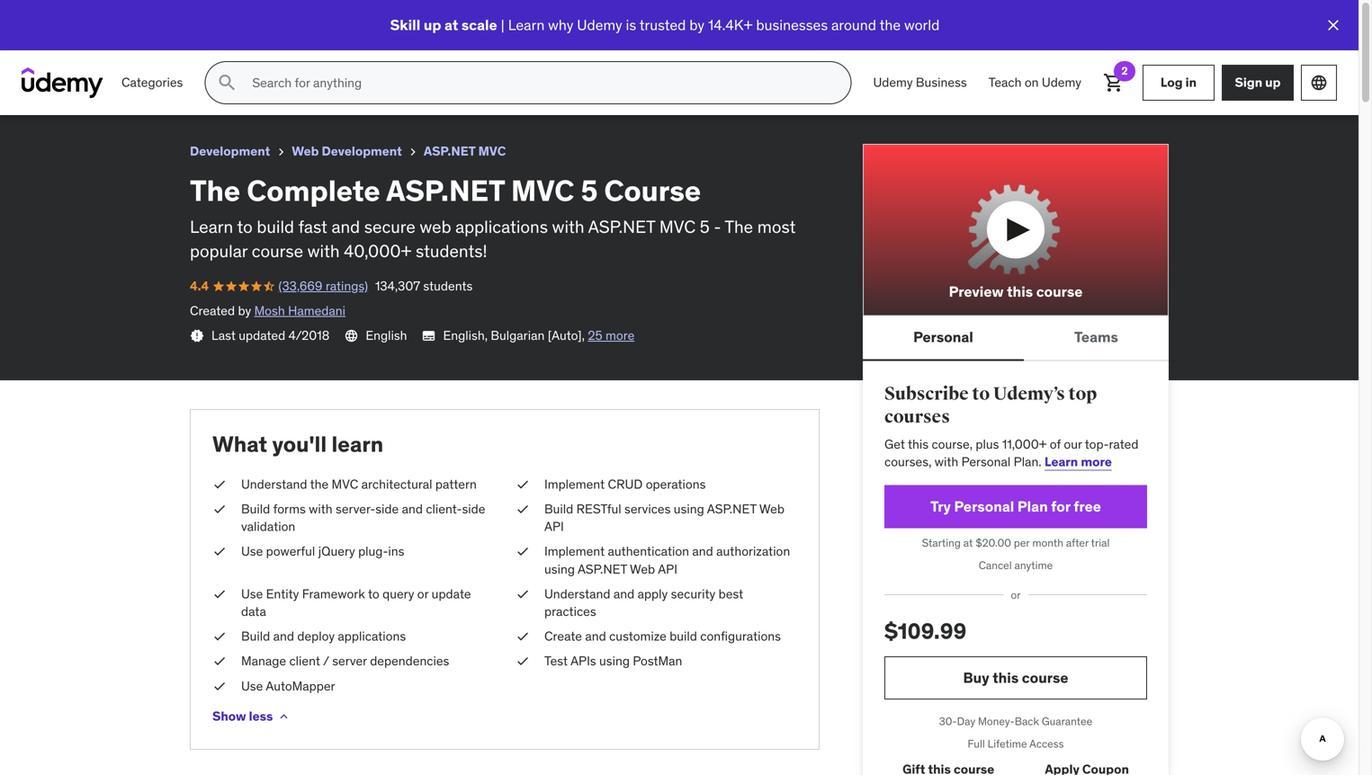 Task type: describe. For each thing, give the bounding box(es) containing it.
choose a language image
[[1311, 74, 1329, 92]]

and inside 'understand and apply security best practices'
[[614, 586, 635, 603]]

guarantee
[[1042, 715, 1093, 729]]

1 vertical spatial 134,307 students
[[375, 278, 473, 294]]

|
[[501, 16, 505, 34]]

1 horizontal spatial 4.4
[[190, 278, 209, 294]]

use for use powerful jquery plug-ins
[[241, 544, 263, 560]]

build and deploy applications
[[241, 629, 406, 645]]

Search for anything text field
[[249, 68, 830, 98]]

full
[[968, 738, 985, 752]]

subscribe
[[885, 383, 969, 405]]

money-
[[979, 715, 1015, 729]]

learn inside the complete asp.net mvc 5 course learn to build fast and secure web applications with asp.net mvc 5 - the most popular course with 40,000+ students!
[[190, 216, 233, 238]]

0 horizontal spatial the
[[310, 477, 329, 493]]

services
[[625, 501, 671, 518]]

world
[[905, 16, 940, 34]]

up for sign
[[1266, 74, 1281, 91]]

complete
[[247, 173, 381, 209]]

course language image
[[344, 329, 359, 343]]

postman
[[633, 654, 683, 670]]

build for build forms with server-side and client-side validation
[[241, 501, 270, 518]]

30-
[[940, 715, 957, 729]]

[auto]
[[548, 328, 582, 344]]

xsmall image for build forms with server-side and client-side validation
[[212, 501, 227, 519]]

you'll
[[272, 431, 327, 458]]

starting at $20.00 per month after trial cancel anytime
[[922, 537, 1110, 573]]

30-day money-back guarantee full lifetime access
[[940, 715, 1093, 752]]

authorization
[[717, 544, 791, 560]]

to inside the complete asp.net mvc 5 course learn to build fast and secure web applications with asp.net mvc 5 - the most popular course with 40,000+ students!
[[237, 216, 253, 238]]

xsmall image for implement crud operations
[[516, 476, 530, 494]]

1 vertical spatial 5
[[700, 216, 710, 238]]

top-
[[1085, 437, 1110, 453]]

implement for implement crud operations
[[545, 477, 605, 493]]

courses
[[885, 406, 951, 428]]

students!
[[416, 240, 488, 262]]

learn more link
[[1045, 454, 1113, 470]]

1 horizontal spatial by
[[690, 16, 705, 34]]

40,000+
[[344, 240, 412, 262]]

at inside starting at $20.00 per month after trial cancel anytime
[[964, 537, 973, 551]]

create
[[545, 629, 582, 645]]

1 horizontal spatial learn
[[508, 16, 545, 34]]

create and customize build configurations
[[545, 629, 781, 645]]

1 horizontal spatial or
[[1011, 589, 1021, 603]]

2
[[1122, 64, 1129, 78]]

test apis using postman
[[545, 654, 683, 670]]

xsmall image for use entity framework to query or update data
[[212, 586, 227, 604]]

xsmall image for use automapper
[[212, 678, 227, 696]]

rated
[[1110, 437, 1139, 453]]

implement crud operations
[[545, 477, 706, 493]]

free
[[1074, 498, 1102, 516]]

1 development from the left
[[190, 143, 270, 159]]

sign up link
[[1222, 65, 1295, 101]]

plan.
[[1014, 454, 1042, 470]]

manage
[[241, 654, 286, 670]]

25 more button
[[588, 327, 635, 345]]

udemy business
[[874, 74, 967, 91]]

learn more
[[1045, 454, 1113, 470]]

get
[[885, 437, 905, 453]]

11,000+
[[1003, 437, 1047, 453]]

to inside subscribe to udemy's top courses
[[973, 383, 990, 405]]

for
[[1052, 498, 1071, 516]]

1 vertical spatial 134,307
[[375, 278, 420, 294]]

subscribe to udemy's top courses
[[885, 383, 1098, 428]]

with inside build forms with server-side and client-side validation
[[309, 501, 333, 518]]

powerful
[[266, 544, 315, 560]]

anytime
[[1015, 559, 1053, 573]]

shopping cart with 2 items image
[[1104, 72, 1125, 94]]

created
[[190, 303, 235, 319]]

2 horizontal spatial learn
[[1045, 454, 1079, 470]]

web inside build restful services using asp.net web api
[[760, 501, 785, 518]]

customize
[[610, 629, 667, 645]]

xsmall image for last updated 4/2018
[[190, 329, 204, 343]]

understand for understand and apply security best practices
[[545, 586, 611, 603]]

server-
[[336, 501, 376, 518]]

0 vertical spatial at
[[445, 16, 458, 34]]

0 horizontal spatial (33,669 ratings)
[[54, 31, 144, 48]]

around
[[832, 16, 877, 34]]

$109.99 buy this course
[[885, 619, 1069, 688]]

categories button
[[111, 61, 194, 104]]

forms
[[273, 501, 306, 518]]

0 horizontal spatial the
[[190, 173, 240, 209]]

plug-
[[358, 544, 388, 560]]

configurations
[[701, 629, 781, 645]]

close image
[[1325, 16, 1343, 34]]

understand and apply security best practices
[[545, 586, 744, 620]]

teach on udemy link
[[978, 61, 1093, 104]]

hamedani
[[288, 303, 346, 319]]

on
[[1025, 74, 1039, 91]]

$109.99
[[885, 619, 967, 646]]

xsmall image for use powerful jquery plug-ins
[[212, 543, 227, 561]]

applications inside the complete asp.net mvc 5 course learn to build fast and secure web applications with asp.net mvc 5 - the most popular course with 40,000+ students!
[[456, 216, 548, 238]]

web inside implement authentication and authorization using asp.net web api
[[630, 562, 655, 578]]

build inside the complete asp.net mvc 5 course learn to build fast and secure web applications with asp.net mvc 5 - the most popular course with 40,000+ students!
[[257, 216, 294, 238]]

cancel
[[979, 559, 1012, 573]]

closed captions image
[[422, 329, 436, 343]]

log in
[[1161, 74, 1197, 91]]

log in link
[[1143, 65, 1215, 101]]

1 horizontal spatial udemy
[[874, 74, 913, 91]]

xsmall image for implement authentication and authorization using asp.net web api
[[516, 543, 530, 561]]

businesses
[[757, 16, 828, 34]]

udemy's
[[994, 383, 1066, 405]]

implement for implement authentication and authorization using asp.net web api
[[545, 544, 605, 560]]

top
[[1069, 383, 1098, 405]]

english
[[366, 328, 407, 344]]

skill up at scale | learn why udemy is trusted by 14.4k+ businesses around the world
[[390, 16, 940, 34]]

build forms with server-side and client-side validation
[[241, 501, 486, 535]]

popular
[[190, 240, 248, 262]]

2 development from the left
[[322, 143, 402, 159]]

apis
[[571, 654, 597, 670]]

our
[[1064, 437, 1083, 453]]

/
[[323, 654, 329, 670]]

tab list containing personal
[[863, 316, 1169, 361]]

web
[[420, 216, 452, 238]]

and up manage at bottom
[[273, 629, 294, 645]]

created by mosh hamedani
[[190, 303, 346, 319]]

security
[[671, 586, 716, 603]]

in
[[1186, 74, 1197, 91]]

implement authentication and authorization using asp.net web api
[[545, 544, 791, 578]]

sign
[[1236, 74, 1263, 91]]

0 vertical spatial web
[[292, 143, 319, 159]]

crud
[[608, 477, 643, 493]]

2 side from the left
[[462, 501, 486, 518]]

asp.net mvc
[[424, 143, 506, 159]]

of
[[1050, 437, 1061, 453]]

asp.net inside build restful services using asp.net web api
[[707, 501, 757, 518]]

0 horizontal spatial 134,307
[[151, 31, 196, 48]]

try
[[931, 498, 951, 516]]

apply
[[638, 586, 668, 603]]

1 vertical spatial (33,669 ratings)
[[279, 278, 368, 294]]

authentication
[[608, 544, 690, 560]]



Task type: locate. For each thing, give the bounding box(es) containing it.
personal button
[[863, 316, 1024, 359]]

0 vertical spatial 134,307
[[151, 31, 196, 48]]

1 horizontal spatial at
[[964, 537, 973, 551]]

course,
[[932, 437, 973, 453]]

show
[[212, 709, 246, 725]]

0 horizontal spatial web
[[292, 143, 319, 159]]

0 horizontal spatial using
[[545, 562, 575, 578]]

preview this course
[[949, 283, 1083, 301]]

1 vertical spatial course
[[1037, 283, 1083, 301]]

tab list
[[863, 316, 1169, 361]]

using inside build restful services using asp.net web api
[[674, 501, 705, 518]]

up right skill
[[424, 16, 442, 34]]

use down manage at bottom
[[241, 679, 263, 695]]

this for preview
[[1007, 283, 1034, 301]]

lifetime
[[988, 738, 1028, 752]]

build up postman
[[670, 629, 698, 645]]

client
[[289, 654, 320, 670]]

2 horizontal spatial using
[[674, 501, 705, 518]]

0 horizontal spatial up
[[424, 16, 442, 34]]

1 vertical spatial more
[[1081, 454, 1113, 470]]

query
[[383, 586, 414, 603]]

134,307 students down students!
[[375, 278, 473, 294]]

up right sign
[[1266, 74, 1281, 91]]

2 horizontal spatial web
[[760, 501, 785, 518]]

to left query
[[368, 586, 380, 603]]

understand up practices
[[545, 586, 611, 603]]

courses,
[[885, 454, 932, 470]]

udemy business link
[[863, 61, 978, 104]]

xsmall image for understand and apply security best practices
[[516, 586, 530, 604]]

1 vertical spatial by
[[238, 303, 251, 319]]

4/2018
[[289, 328, 330, 344]]

or down anytime
[[1011, 589, 1021, 603]]

web development link
[[292, 140, 402, 163]]

0 horizontal spatial students
[[199, 31, 249, 48]]

understand
[[241, 477, 307, 493], [545, 586, 611, 603]]

last
[[212, 328, 236, 344]]

using right apis
[[600, 654, 630, 670]]

trusted
[[640, 16, 686, 34]]

0 vertical spatial use
[[241, 544, 263, 560]]

1 vertical spatial to
[[973, 383, 990, 405]]

xsmall image for understand the mvc architectural pattern
[[212, 476, 227, 494]]

2 link
[[1093, 61, 1136, 104]]

1 vertical spatial ratings)
[[326, 278, 368, 294]]

api inside implement authentication and authorization using asp.net web api
[[658, 562, 678, 578]]

what
[[212, 431, 267, 458]]

build inside build forms with server-side and client-side validation
[[241, 501, 270, 518]]

api down authentication
[[658, 562, 678, 578]]

side down the 'architectural'
[[376, 501, 399, 518]]

by left mosh on the top of page
[[238, 303, 251, 319]]

client-
[[426, 501, 462, 518]]

1 vertical spatial personal
[[962, 454, 1011, 470]]

0 horizontal spatial applications
[[338, 629, 406, 645]]

the
[[880, 16, 901, 34], [310, 477, 329, 493]]

udemy left business
[[874, 74, 913, 91]]

0 vertical spatial learn
[[508, 16, 545, 34]]

understand up forms
[[241, 477, 307, 493]]

what you'll learn
[[212, 431, 384, 458]]

after
[[1067, 537, 1089, 551]]

0 horizontal spatial api
[[545, 519, 564, 535]]

xsmall image
[[274, 145, 288, 159], [212, 476, 227, 494], [516, 476, 530, 494], [212, 628, 227, 646], [516, 628, 530, 646], [212, 653, 227, 671], [212, 678, 227, 696]]

side down pattern
[[462, 501, 486, 518]]

or
[[417, 586, 429, 603], [1011, 589, 1021, 603]]

0 vertical spatial 134,307 students
[[151, 31, 249, 48]]

buy
[[964, 669, 990, 688]]

learn up popular
[[190, 216, 233, 238]]

2 vertical spatial use
[[241, 679, 263, 695]]

using
[[674, 501, 705, 518], [545, 562, 575, 578], [600, 654, 630, 670]]

deploy
[[297, 629, 335, 645]]

134,307
[[151, 31, 196, 48], [375, 278, 420, 294]]

personal inside button
[[914, 328, 974, 347]]

is
[[626, 16, 637, 34]]

0 horizontal spatial 5
[[581, 173, 598, 209]]

get this course, plus 11,000+ of our top-rated courses, with personal plan.
[[885, 437, 1139, 470]]

build down the data
[[241, 629, 270, 645]]

categories
[[122, 74, 183, 91]]

this up courses,
[[908, 437, 929, 453]]

personal down plus
[[962, 454, 1011, 470]]

udemy image
[[22, 68, 104, 98]]

ratings)
[[102, 31, 144, 48], [326, 278, 368, 294]]

use inside use entity framework to query or update data
[[241, 586, 263, 603]]

to up popular
[[237, 216, 253, 238]]

build up validation
[[241, 501, 270, 518]]

submit search image
[[216, 72, 238, 94]]

to inside use entity framework to query or update data
[[368, 586, 380, 603]]

entity
[[266, 586, 299, 603]]

2 implement from the top
[[545, 544, 605, 560]]

0 horizontal spatial 134,307 students
[[151, 31, 249, 48]]

learn down of
[[1045, 454, 1079, 470]]

5 left course
[[581, 173, 598, 209]]

0 vertical spatial course
[[252, 240, 303, 262]]

the left world
[[880, 16, 901, 34]]

build
[[257, 216, 294, 238], [670, 629, 698, 645]]

use up the data
[[241, 586, 263, 603]]

0 horizontal spatial or
[[417, 586, 429, 603]]

at left $20.00
[[964, 537, 973, 551]]

preview this course button
[[863, 144, 1169, 316]]

(33,669 up udemy image
[[54, 31, 99, 48]]

0 vertical spatial understand
[[241, 477, 307, 493]]

1 use from the top
[[241, 544, 263, 560]]

1 horizontal spatial build
[[670, 629, 698, 645]]

practices
[[545, 604, 597, 620]]

test
[[545, 654, 568, 670]]

architectural
[[362, 477, 433, 493]]

automapper
[[266, 679, 335, 695]]

the complete asp.net mvc 5 course learn to build fast and secure web applications with asp.net mvc 5 - the most popular course with 40,000+ students!
[[190, 173, 796, 262]]

restful
[[577, 501, 622, 518]]

and inside implement authentication and authorization using asp.net web api
[[693, 544, 714, 560]]

(33,669 ratings) up hamedani
[[279, 278, 368, 294]]

by left 14.4k+
[[690, 16, 705, 34]]

back
[[1015, 715, 1040, 729]]

build left the 'restful'
[[545, 501, 574, 518]]

development down submit search image
[[190, 143, 270, 159]]

best
[[719, 586, 744, 603]]

1 horizontal spatial understand
[[545, 586, 611, 603]]

build left fast
[[257, 216, 294, 238]]

ratings) up hamedani
[[326, 278, 368, 294]]

0 vertical spatial applications
[[456, 216, 548, 238]]

xsmall image for build restful services using asp.net web api
[[516, 501, 530, 519]]

understand the mvc architectural pattern
[[241, 477, 477, 493]]

the down the you'll on the left bottom of the page
[[310, 477, 329, 493]]

0 horizontal spatial to
[[237, 216, 253, 238]]

and right fast
[[332, 216, 360, 238]]

implement inside implement authentication and authorization using asp.net web api
[[545, 544, 605, 560]]

1 horizontal spatial 134,307 students
[[375, 278, 473, 294]]

this inside button
[[1007, 283, 1034, 301]]

students up submit search image
[[199, 31, 249, 48]]

xsmall image for create and customize build configurations
[[516, 628, 530, 646]]

ratings) up categories
[[102, 31, 144, 48]]

1 vertical spatial (33,669
[[279, 278, 323, 294]]

use for use entity framework to query or update data
[[241, 586, 263, 603]]

,
[[582, 328, 585, 344]]

2 vertical spatial this
[[993, 669, 1019, 688]]

applications up students!
[[456, 216, 548, 238]]

1 horizontal spatial 134,307
[[375, 278, 420, 294]]

development up complete
[[322, 143, 402, 159]]

to left 'udemy's' at the right
[[973, 383, 990, 405]]

xsmall image for manage client / server dependencies
[[212, 653, 227, 671]]

at
[[445, 16, 458, 34], [964, 537, 973, 551]]

dependencies
[[370, 654, 450, 670]]

asp.net inside implement authentication and authorization using asp.net web api
[[578, 562, 627, 578]]

xsmall image for build and deploy applications
[[212, 628, 227, 646]]

0 horizontal spatial (33,669
[[54, 31, 99, 48]]

applications up server
[[338, 629, 406, 645]]

and up apis
[[585, 629, 607, 645]]

0 vertical spatial personal
[[914, 328, 974, 347]]

try personal plan for free
[[931, 498, 1102, 516]]

use powerful jquery plug-ins
[[241, 544, 405, 560]]

learn right |
[[508, 16, 545, 34]]

more right 25 on the top
[[606, 328, 635, 344]]

1 vertical spatial api
[[658, 562, 678, 578]]

2 vertical spatial web
[[630, 562, 655, 578]]

1 vertical spatial students
[[423, 278, 473, 294]]

most
[[758, 216, 796, 238]]

course up the back
[[1022, 669, 1069, 688]]

course down fast
[[252, 240, 303, 262]]

1 horizontal spatial ratings)
[[326, 278, 368, 294]]

1 vertical spatial using
[[545, 562, 575, 578]]

buy this course button
[[885, 657, 1148, 700]]

english, bulgarian [auto] , 25 more
[[443, 328, 635, 344]]

at left scale
[[445, 16, 458, 34]]

0 horizontal spatial at
[[445, 16, 458, 34]]

show less button
[[212, 699, 291, 735]]

server
[[332, 654, 367, 670]]

development link
[[190, 140, 270, 163]]

0 horizontal spatial side
[[376, 501, 399, 518]]

course up teams
[[1037, 283, 1083, 301]]

personal inside get this course, plus 11,000+ of our top-rated courses, with personal plan.
[[962, 454, 1011, 470]]

day
[[957, 715, 976, 729]]

1 horizontal spatial the
[[725, 216, 754, 238]]

xsmall image for test apis using postman
[[516, 653, 530, 671]]

the down development link
[[190, 173, 240, 209]]

0 horizontal spatial development
[[190, 143, 270, 159]]

and down the 'architectural'
[[402, 501, 423, 518]]

and left apply
[[614, 586, 635, 603]]

0 vertical spatial ratings)
[[102, 31, 144, 48]]

1 vertical spatial use
[[241, 586, 263, 603]]

implement up the 'restful'
[[545, 477, 605, 493]]

0 horizontal spatial ratings)
[[102, 31, 144, 48]]

0 vertical spatial the
[[880, 16, 901, 34]]

the
[[190, 173, 240, 209], [725, 216, 754, 238]]

1 vertical spatial the
[[725, 216, 754, 238]]

4.4 up udemy image
[[14, 31, 33, 48]]

and up security
[[693, 544, 714, 560]]

web up the authorization
[[760, 501, 785, 518]]

skill
[[390, 16, 421, 34]]

understand for understand the mvc architectural pattern
[[241, 477, 307, 493]]

use for use automapper
[[241, 679, 263, 695]]

teams
[[1075, 328, 1119, 347]]

134,307 down 40,000+
[[375, 278, 420, 294]]

1 horizontal spatial (33,669 ratings)
[[279, 278, 368, 294]]

the right -
[[725, 216, 754, 238]]

last updated 4/2018
[[212, 328, 330, 344]]

2 vertical spatial personal
[[955, 498, 1015, 516]]

udemy left is
[[577, 16, 623, 34]]

1 horizontal spatial using
[[600, 654, 630, 670]]

1 vertical spatial understand
[[545, 586, 611, 603]]

25
[[588, 328, 603, 344]]

personal down preview
[[914, 328, 974, 347]]

0 vertical spatial up
[[424, 16, 442, 34]]

134,307 up categories
[[151, 31, 196, 48]]

this inside get this course, plus 11,000+ of our top-rated courses, with personal plan.
[[908, 437, 929, 453]]

build inside build restful services using asp.net web api
[[545, 501, 574, 518]]

api inside build restful services using asp.net web api
[[545, 519, 564, 535]]

0 vertical spatial 4.4
[[14, 31, 33, 48]]

3 use from the top
[[241, 679, 263, 695]]

more down top-
[[1081, 454, 1113, 470]]

course inside the $109.99 buy this course
[[1022, 669, 1069, 688]]

this right preview
[[1007, 283, 1034, 301]]

or right query
[[417, 586, 429, 603]]

using down the "operations"
[[674, 501, 705, 518]]

1 horizontal spatial more
[[1081, 454, 1113, 470]]

use entity framework to query or update data
[[241, 586, 471, 620]]

using inside implement authentication and authorization using asp.net web api
[[545, 562, 575, 578]]

0 vertical spatial using
[[674, 501, 705, 518]]

2 vertical spatial learn
[[1045, 454, 1079, 470]]

plus
[[976, 437, 1000, 453]]

xsmall image inside "show less" button
[[277, 710, 291, 725]]

4.4 up created
[[190, 278, 209, 294]]

xsmall image
[[406, 145, 420, 159], [190, 329, 204, 343], [212, 501, 227, 519], [516, 501, 530, 519], [212, 543, 227, 561], [516, 543, 530, 561], [212, 586, 227, 604], [516, 586, 530, 604], [516, 653, 530, 671], [277, 710, 291, 725]]

framework
[[302, 586, 365, 603]]

0 vertical spatial students
[[199, 31, 249, 48]]

course inside button
[[1037, 283, 1083, 301]]

14.4k+
[[708, 16, 753, 34]]

this inside the $109.99 buy this course
[[993, 669, 1019, 688]]

development
[[190, 143, 270, 159], [322, 143, 402, 159]]

0 horizontal spatial udemy
[[577, 16, 623, 34]]

2 horizontal spatial udemy
[[1042, 74, 1082, 91]]

business
[[916, 74, 967, 91]]

implement down the 'restful'
[[545, 544, 605, 560]]

1 horizontal spatial 5
[[700, 216, 710, 238]]

0 horizontal spatial by
[[238, 303, 251, 319]]

1 vertical spatial build
[[670, 629, 698, 645]]

1 horizontal spatial the
[[880, 16, 901, 34]]

1 vertical spatial at
[[964, 537, 973, 551]]

update
[[432, 586, 471, 603]]

1 side from the left
[[376, 501, 399, 518]]

validation
[[241, 519, 296, 535]]

personal up $20.00
[[955, 498, 1015, 516]]

api down 'implement crud operations'
[[545, 519, 564, 535]]

0 horizontal spatial understand
[[241, 477, 307, 493]]

web up complete
[[292, 143, 319, 159]]

0 horizontal spatial more
[[606, 328, 635, 344]]

use down validation
[[241, 544, 263, 560]]

134,307 students up submit search image
[[151, 31, 249, 48]]

1 implement from the top
[[545, 477, 605, 493]]

1 horizontal spatial (33,669
[[279, 278, 323, 294]]

preview
[[949, 283, 1004, 301]]

0 horizontal spatial learn
[[190, 216, 233, 238]]

0 vertical spatial build
[[257, 216, 294, 238]]

0 vertical spatial the
[[190, 173, 240, 209]]

up for skill
[[424, 16, 442, 34]]

2 vertical spatial using
[[600, 654, 630, 670]]

0 horizontal spatial 4.4
[[14, 31, 33, 48]]

course inside the complete asp.net mvc 5 course learn to build fast and secure web applications with asp.net mvc 5 - the most popular course with 40,000+ students!
[[252, 240, 303, 262]]

0 vertical spatial api
[[545, 519, 564, 535]]

web down authentication
[[630, 562, 655, 578]]

and inside build forms with server-side and client-side validation
[[402, 501, 423, 518]]

0 vertical spatial implement
[[545, 477, 605, 493]]

1 vertical spatial the
[[310, 477, 329, 493]]

udemy right on
[[1042, 74, 1082, 91]]

1 vertical spatial 4.4
[[190, 278, 209, 294]]

personal
[[914, 328, 974, 347], [962, 454, 1011, 470], [955, 498, 1015, 516]]

134,307 students
[[151, 31, 249, 48], [375, 278, 473, 294]]

0 vertical spatial this
[[1007, 283, 1034, 301]]

build for build and deploy applications
[[241, 629, 270, 645]]

or inside use entity framework to query or update data
[[417, 586, 429, 603]]

web development
[[292, 143, 402, 159]]

1 vertical spatial up
[[1266, 74, 1281, 91]]

understand inside 'understand and apply security best practices'
[[545, 586, 611, 603]]

using up practices
[[545, 562, 575, 578]]

2 horizontal spatial to
[[973, 383, 990, 405]]

access
[[1030, 738, 1064, 752]]

students down students!
[[423, 278, 473, 294]]

1 horizontal spatial up
[[1266, 74, 1281, 91]]

2 use from the top
[[241, 586, 263, 603]]

api
[[545, 519, 564, 535], [658, 562, 678, 578]]

trial
[[1092, 537, 1110, 551]]

mosh hamedani link
[[254, 303, 346, 319]]

build for build restful services using asp.net web api
[[545, 501, 574, 518]]

0 horizontal spatial build
[[257, 216, 294, 238]]

-
[[714, 216, 721, 238]]

month
[[1033, 537, 1064, 551]]

this for get
[[908, 437, 929, 453]]

1 horizontal spatial web
[[630, 562, 655, 578]]

and inside the complete asp.net mvc 5 course learn to build fast and secure web applications with asp.net mvc 5 - the most popular course with 40,000+ students!
[[332, 216, 360, 238]]

0 vertical spatial by
[[690, 16, 705, 34]]

with inside get this course, plus 11,000+ of our top-rated courses, with personal plan.
[[935, 454, 959, 470]]

5 left -
[[700, 216, 710, 238]]

this right 'buy'
[[993, 669, 1019, 688]]

build restful services using asp.net web api
[[545, 501, 785, 535]]

(33,669 ratings) up udemy image
[[54, 31, 144, 48]]

1 horizontal spatial api
[[658, 562, 678, 578]]

1 horizontal spatial students
[[423, 278, 473, 294]]

data
[[241, 604, 266, 620]]

2 vertical spatial course
[[1022, 669, 1069, 688]]

0 vertical spatial 5
[[581, 173, 598, 209]]

(33,669 up mosh hamedani link
[[279, 278, 323, 294]]



Task type: vqa. For each thing, say whether or not it's contained in the screenshot.
Money-
yes



